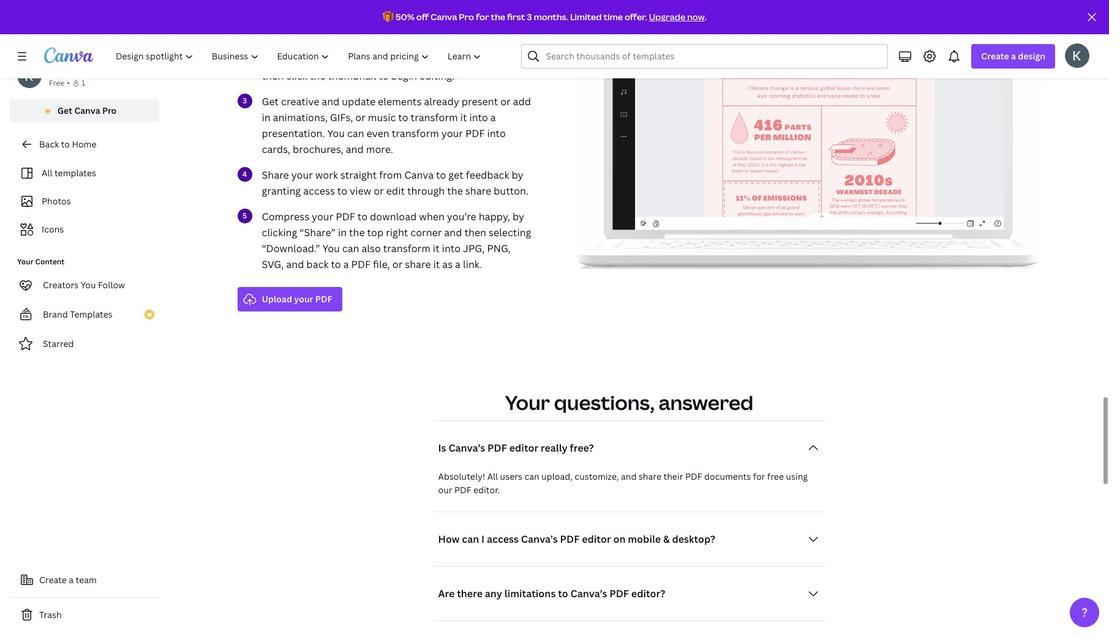 Task type: locate. For each thing, give the bounding box(es) containing it.
your
[[17, 257, 34, 267], [505, 389, 550, 416]]

your right "upload"
[[294, 293, 313, 305]]

compress
[[262, 210, 310, 223]]

1 horizontal spatial pro
[[459, 11, 474, 23]]

your up "share"
[[312, 210, 334, 223]]

pdf up users
[[488, 442, 507, 455]]

all templates link
[[17, 162, 152, 185]]

how to edit pdfs online image
[[576, 0, 1041, 269]]

your inside button
[[294, 293, 313, 305]]

or left the edit
[[374, 184, 384, 198]]

get canva pro
[[57, 105, 117, 116]]

by up selecting
[[513, 210, 525, 223]]

free •
[[49, 78, 70, 88]]

None search field
[[522, 44, 889, 69]]

share left their
[[639, 471, 662, 483]]

brand
[[43, 309, 68, 320]]

happy,
[[479, 210, 510, 223]]

get inside get creative and update elements already present or add in animations, gifs, or music to transform it into a presentation. you can even transform your pdf into cards, brochures, and more.
[[262, 95, 279, 108]]

1 vertical spatial it
[[433, 242, 440, 255]]

access right i at the bottom
[[487, 533, 519, 546]]

selecting
[[489, 226, 532, 239]]

create inside create a design dropdown button
[[982, 50, 1010, 62]]

pdf down also
[[351, 258, 371, 271]]

get left the creative
[[262, 95, 279, 108]]

then inside the find your file in the "projects" section of your account, then click the thumbnail to begin editing.
[[262, 69, 284, 82]]

the down get
[[447, 184, 463, 198]]

pro
[[459, 11, 474, 23], [102, 105, 117, 116]]

create for create a team
[[39, 575, 67, 586]]

2 horizontal spatial share
[[639, 471, 662, 483]]

pro right off
[[459, 11, 474, 23]]

share
[[262, 168, 289, 182]]

0 horizontal spatial access
[[303, 184, 335, 198]]

1 vertical spatial pro
[[102, 105, 117, 116]]

canva inside get canva pro button
[[74, 105, 100, 116]]

0 vertical spatial editor
[[510, 442, 539, 455]]

you for in
[[323, 242, 340, 255]]

1 vertical spatial your
[[505, 389, 550, 416]]

1 vertical spatial for
[[754, 471, 766, 483]]

0 vertical spatial access
[[303, 184, 335, 198]]

transform inside compress your pdf to download when you're happy, by clicking "share" in the top right corner and then selecting "download." you can also transform it into jpg, png, svg, and back to a pdf file, or share it as a link.
[[383, 242, 431, 255]]

or
[[501, 95, 511, 108], [356, 111, 366, 124], [374, 184, 384, 198], [393, 258, 403, 271]]

1 vertical spatial canva's
[[521, 533, 558, 546]]

0 horizontal spatial share
[[405, 258, 431, 271]]

jpg,
[[463, 242, 485, 255]]

then
[[262, 69, 284, 82], [465, 226, 487, 239]]

1 vertical spatial you
[[323, 242, 340, 255]]

pro up 'back to home' link
[[102, 105, 117, 116]]

for
[[476, 11, 489, 23], [754, 471, 766, 483]]

file,
[[373, 258, 390, 271]]

can inside absolutely! all users can upload, customize, and share their pdf documents for free using our pdf editor.
[[525, 471, 540, 483]]

now
[[688, 11, 705, 23]]

in right file on the top left of page
[[326, 53, 335, 66]]

brochures,
[[293, 142, 344, 156]]

share inside 'share your work straight from canva to get feedback by granting access to view or edit through the share button.'
[[466, 184, 492, 198]]

limitations
[[505, 587, 556, 601]]

the left top
[[349, 226, 365, 239]]

pdf down present
[[466, 127, 485, 140]]

share down feedback
[[466, 184, 492, 198]]

0 horizontal spatial editor
[[510, 442, 539, 455]]

pdf down view
[[336, 210, 355, 223]]

your up is canva's pdf editor really free?
[[505, 389, 550, 416]]

you down "share"
[[323, 242, 340, 255]]

1 horizontal spatial share
[[466, 184, 492, 198]]

1 vertical spatial share
[[405, 258, 431, 271]]

a down present
[[491, 111, 496, 124]]

canva's up limitations
[[521, 533, 558, 546]]

all left templates
[[42, 167, 52, 179]]

cards,
[[262, 142, 290, 156]]

it down present
[[461, 111, 467, 124]]

for inside absolutely! all users can upload, customize, and share their pdf documents for free using our pdf editor.
[[754, 471, 766, 483]]

create left team
[[39, 575, 67, 586]]

svg,
[[262, 258, 284, 271]]

can left i at the bottom
[[462, 533, 479, 546]]

canva down 1
[[74, 105, 100, 116]]

your for your content
[[17, 257, 34, 267]]

transform down already in the top of the page
[[411, 111, 458, 124]]

your down already in the top of the page
[[442, 127, 463, 140]]

absolutely! all users can upload, customize, and share their pdf documents for free using our pdf editor.
[[438, 471, 808, 496]]

view
[[350, 184, 372, 198]]

0 vertical spatial you
[[328, 127, 345, 140]]

you're
[[447, 210, 477, 223]]

0 horizontal spatial in
[[262, 111, 271, 124]]

1 vertical spatial in
[[262, 111, 271, 124]]

1 horizontal spatial create
[[982, 50, 1010, 62]]

.
[[705, 11, 707, 23]]

the left first
[[491, 11, 506, 23]]

gifs,
[[330, 111, 353, 124]]

content
[[35, 257, 65, 267]]

any
[[485, 587, 502, 601]]

when
[[419, 210, 445, 223]]

1 horizontal spatial your
[[505, 389, 550, 416]]

0 horizontal spatial your
[[17, 257, 34, 267]]

0 horizontal spatial create
[[39, 575, 67, 586]]

0 vertical spatial create
[[982, 50, 1010, 62]]

1 vertical spatial access
[[487, 533, 519, 546]]

a left design
[[1012, 50, 1017, 62]]

can inside get creative and update elements already present or add in animations, gifs, or music to transform it into a presentation. you can even transform your pdf into cards, brochures, and more.
[[347, 127, 364, 140]]

0 horizontal spatial pro
[[102, 105, 117, 116]]

clicking
[[262, 226, 297, 239]]

0 vertical spatial pro
[[459, 11, 474, 23]]

editor left really
[[510, 442, 539, 455]]

download
[[370, 210, 417, 223]]

0 vertical spatial then
[[262, 69, 284, 82]]

transform down elements
[[392, 127, 439, 140]]

share left "as"
[[405, 258, 431, 271]]

create left design
[[982, 50, 1010, 62]]

starred
[[43, 338, 74, 350]]

by up button. on the left top of page
[[512, 168, 524, 182]]

of
[[442, 53, 452, 66]]

your left content
[[17, 257, 34, 267]]

0 horizontal spatial for
[[476, 11, 489, 23]]

first
[[507, 11, 525, 23]]

2 vertical spatial transform
[[383, 242, 431, 255]]

0 vertical spatial canva's
[[449, 442, 486, 455]]

for left free
[[754, 471, 766, 483]]

you down gifs,
[[328, 127, 345, 140]]

your inside 'share your work straight from canva to get feedback by granting access to view or edit through the share button.'
[[291, 168, 313, 182]]

canva inside 'share your work straight from canva to get feedback by granting access to view or edit through the share button.'
[[405, 168, 434, 182]]

all up editor. at the left of page
[[488, 471, 498, 483]]

get
[[449, 168, 464, 182]]

1 horizontal spatial then
[[465, 226, 487, 239]]

upload your pdf button
[[237, 287, 342, 312]]

access
[[303, 184, 335, 198], [487, 533, 519, 546]]

2 horizontal spatial in
[[338, 226, 347, 239]]

work
[[315, 168, 338, 182]]

pdf left on
[[560, 533, 580, 546]]

2 vertical spatial into
[[442, 242, 461, 255]]

get down the •
[[57, 105, 72, 116]]

access down work
[[303, 184, 335, 198]]

canva
[[431, 11, 457, 23], [74, 105, 100, 116], [405, 168, 434, 182]]

get inside get canva pro button
[[57, 105, 72, 116]]

can
[[347, 127, 364, 140], [342, 242, 359, 255], [525, 471, 540, 483], [462, 533, 479, 546]]

your for upload your pdf
[[294, 293, 313, 305]]

can left also
[[342, 242, 359, 255]]

all inside absolutely! all users can upload, customize, and share their pdf documents for free using our pdf editor.
[[488, 471, 498, 483]]

2 horizontal spatial canva's
[[571, 587, 608, 601]]

it down the corner
[[433, 242, 440, 255]]

granting
[[262, 184, 301, 198]]

your up click
[[285, 53, 307, 66]]

your questions, answered
[[505, 389, 754, 416]]

pdf down back
[[315, 293, 333, 305]]

how can i access canva's pdf editor on mobile & desktop?
[[438, 533, 716, 546]]

icons link
[[17, 218, 152, 241]]

2 vertical spatial share
[[639, 471, 662, 483]]

0 vertical spatial all
[[42, 167, 52, 179]]

more.
[[366, 142, 393, 156]]

editor inside dropdown button
[[582, 533, 611, 546]]

to inside the find your file in the "projects" section of your account, then click the thumbnail to begin editing.
[[379, 69, 389, 82]]

1 horizontal spatial for
[[754, 471, 766, 483]]

in right "share"
[[338, 226, 347, 239]]

2 vertical spatial canva's
[[571, 587, 608, 601]]

0 vertical spatial transform
[[411, 111, 458, 124]]

time
[[604, 11, 623, 23]]

is canva's pdf editor really free? button
[[434, 436, 826, 461]]

canva right off
[[431, 11, 457, 23]]

0 vertical spatial share
[[466, 184, 492, 198]]

then down find
[[262, 69, 284, 82]]

your for find your file in the "projects" section of your account, then click the thumbnail to begin editing.
[[285, 53, 307, 66]]

pdf inside get creative and update elements already present or add in animations, gifs, or music to transform it into a presentation. you can even transform your pdf into cards, brochures, and more.
[[466, 127, 485, 140]]

their
[[664, 471, 684, 483]]

editor left on
[[582, 533, 611, 546]]

section
[[405, 53, 440, 66]]

0 horizontal spatial then
[[262, 69, 284, 82]]

1 horizontal spatial in
[[326, 53, 335, 66]]

in inside get creative and update elements already present or add in animations, gifs, or music to transform it into a presentation. you can even transform your pdf into cards, brochures, and more.
[[262, 111, 271, 124]]

1 vertical spatial editor
[[582, 533, 611, 546]]

canva up through
[[405, 168, 434, 182]]

documents
[[705, 471, 751, 483]]

your right of
[[455, 53, 476, 66]]

you inside get creative and update elements already present or add in animations, gifs, or music to transform it into a presentation. you can even transform your pdf into cards, brochures, and more.
[[328, 127, 345, 140]]

your left work
[[291, 168, 313, 182]]

upload,
[[542, 471, 573, 483]]

trash
[[39, 610, 62, 621]]

0 vertical spatial in
[[326, 53, 335, 66]]

and down is canva's pdf editor really free? 'dropdown button'
[[621, 471, 637, 483]]

1 horizontal spatial editor
[[582, 533, 611, 546]]

right
[[386, 226, 408, 239]]

0 horizontal spatial all
[[42, 167, 52, 179]]

🎁
[[383, 11, 394, 23]]

you inside "link"
[[81, 279, 96, 291]]

then up jpg,
[[465, 226, 487, 239]]

1 vertical spatial then
[[465, 226, 487, 239]]

pdf right their
[[686, 471, 703, 483]]

in up presentation.
[[262, 111, 271, 124]]

a left team
[[69, 575, 74, 586]]

transform down right
[[383, 242, 431, 255]]

2 vertical spatial in
[[338, 226, 347, 239]]

2 vertical spatial canva
[[405, 168, 434, 182]]

the up thumbnail
[[337, 53, 353, 66]]

create inside create a team button
[[39, 575, 67, 586]]

0 vertical spatial by
[[512, 168, 524, 182]]

create a team
[[39, 575, 97, 586]]

your inside compress your pdf to download when you're happy, by clicking "share" in the top right corner and then selecting "download." you can also transform it into jpg, png, svg, and back to a pdf file, or share it as a link.
[[312, 210, 334, 223]]

also
[[362, 242, 381, 255]]

0 vertical spatial it
[[461, 111, 467, 124]]

0 horizontal spatial get
[[57, 105, 72, 116]]

can right users
[[525, 471, 540, 483]]

or right file,
[[393, 258, 403, 271]]

canva's down how can i access canva's pdf editor on mobile & desktop?
[[571, 587, 608, 601]]

a right "as"
[[455, 258, 461, 271]]

can down gifs,
[[347, 127, 364, 140]]

share your work straight from canva to get feedback by granting access to view or edit through the share button.
[[262, 168, 529, 198]]

answered
[[659, 389, 754, 416]]

back
[[307, 258, 329, 271]]

1 horizontal spatial get
[[262, 95, 279, 108]]

it left "as"
[[434, 258, 440, 271]]

1 vertical spatial create
[[39, 575, 67, 586]]

photos link
[[17, 190, 152, 213]]

find
[[262, 53, 283, 66]]

photos
[[42, 195, 71, 207]]

0 vertical spatial into
[[470, 111, 488, 124]]

1 horizontal spatial access
[[487, 533, 519, 546]]

you left follow
[[81, 279, 96, 291]]

1 vertical spatial canva
[[74, 105, 100, 116]]

1 vertical spatial transform
[[392, 127, 439, 140]]

a inside dropdown button
[[1012, 50, 1017, 62]]

it
[[461, 111, 467, 124], [433, 242, 440, 255], [434, 258, 440, 271]]

you inside compress your pdf to download when you're happy, by clicking "share" in the top right corner and then selecting "download." you can also transform it into jpg, png, svg, and back to a pdf file, or share it as a link.
[[323, 242, 340, 255]]

2 vertical spatial you
[[81, 279, 96, 291]]

team
[[76, 575, 97, 586]]

get canva pro button
[[10, 99, 159, 123]]

back to home link
[[10, 132, 159, 157]]

1 vertical spatial all
[[488, 471, 498, 483]]

top level navigation element
[[108, 44, 492, 69]]

0 horizontal spatial canva's
[[449, 442, 486, 455]]

1 vertical spatial by
[[513, 210, 525, 223]]

then inside compress your pdf to download when you're happy, by clicking "share" in the top right corner and then selecting "download." you can also transform it into jpg, png, svg, and back to a pdf file, or share it as a link.
[[465, 226, 487, 239]]

canva's right "is"
[[449, 442, 486, 455]]

to
[[379, 69, 389, 82], [399, 111, 409, 124], [61, 138, 70, 150], [436, 168, 446, 182], [338, 184, 348, 198], [358, 210, 368, 223], [331, 258, 341, 271], [558, 587, 568, 601]]

0 vertical spatial your
[[17, 257, 34, 267]]

create a design
[[982, 50, 1046, 62]]

a inside get creative and update elements already present or add in animations, gifs, or music to transform it into a presentation. you can even transform your pdf into cards, brochures, and more.
[[491, 111, 496, 124]]

a
[[1012, 50, 1017, 62], [491, 111, 496, 124], [344, 258, 349, 271], [455, 258, 461, 271], [69, 575, 74, 586]]

pdf left the 'editor?'
[[610, 587, 629, 601]]

to inside dropdown button
[[558, 587, 568, 601]]

"download."
[[262, 242, 320, 255]]

for left first
[[476, 11, 489, 23]]

1 horizontal spatial all
[[488, 471, 498, 483]]



Task type: describe. For each thing, give the bounding box(es) containing it.
into inside compress your pdf to download when you're happy, by clicking "share" in the top right corner and then selecting "download." you can also transform it into jpg, png, svg, and back to a pdf file, or share it as a link.
[[442, 242, 461, 255]]

can inside dropdown button
[[462, 533, 479, 546]]

your for compress your pdf to download when you're happy, by clicking "share" in the top right corner and then selecting "download." you can also transform it into jpg, png, svg, and back to a pdf file, or share it as a link.
[[312, 210, 334, 223]]

desktop?
[[672, 533, 716, 546]]

free
[[768, 471, 784, 483]]

music
[[368, 111, 396, 124]]

pdf inside button
[[315, 293, 333, 305]]

follow
[[98, 279, 125, 291]]

editor.
[[474, 484, 500, 496]]

pdf down absolutely!
[[455, 484, 472, 496]]

get for get canva pro
[[57, 105, 72, 116]]

get creative and update elements already present or add in animations, gifs, or music to transform it into a presentation. you can even transform your pdf into cards, brochures, and more.
[[262, 95, 531, 156]]

transform for already
[[392, 127, 439, 140]]

upload your pdf
[[262, 293, 333, 305]]

2 vertical spatial it
[[434, 258, 440, 271]]

straight
[[341, 168, 377, 182]]

to inside get creative and update elements already present or add in animations, gifs, or music to transform it into a presentation. you can even transform your pdf into cards, brochures, and more.
[[399, 111, 409, 124]]

pdf inside 'dropdown button'
[[488, 442, 507, 455]]

using
[[786, 471, 808, 483]]

questions,
[[554, 389, 655, 416]]

share inside absolutely! all users can upload, customize, and share their pdf documents for free using our pdf editor.
[[639, 471, 662, 483]]

kendall parks image
[[1066, 44, 1090, 68]]

editor inside 'dropdown button'
[[510, 442, 539, 455]]

creative
[[281, 95, 319, 108]]

absolutely!
[[438, 471, 485, 483]]

and left more. at the left
[[346, 142, 364, 156]]

compress your pdf to download when you're happy, by clicking "share" in the top right corner and then selecting "download." you can also transform it into jpg, png, svg, and back to a pdf file, or share it as a link.
[[262, 210, 532, 271]]

1 vertical spatial into
[[487, 127, 506, 140]]

is
[[438, 442, 446, 455]]

1 horizontal spatial canva's
[[521, 533, 558, 546]]

can inside compress your pdf to download when you're happy, by clicking "share" in the top right corner and then selecting "download." you can also transform it into jpg, png, svg, and back to a pdf file, or share it as a link.
[[342, 242, 359, 255]]

off
[[417, 11, 429, 23]]

share inside compress your pdf to download when you're happy, by clicking "share" in the top right corner and then selecting "download." you can also transform it into jpg, png, svg, and back to a pdf file, or share it as a link.
[[405, 258, 431, 271]]

editor?
[[632, 587, 666, 601]]

are there any limitations to canva's pdf editor? button
[[434, 582, 826, 606]]

or inside compress your pdf to download when you're happy, by clicking "share" in the top right corner and then selecting "download." you can also transform it into jpg, png, svg, and back to a pdf file, or share it as a link.
[[393, 258, 403, 271]]

by inside compress your pdf to download when you're happy, by clicking "share" in the top right corner and then selecting "download." you can also transform it into jpg, png, svg, and back to a pdf file, or share it as a link.
[[513, 210, 525, 223]]

transform for when
[[383, 242, 431, 255]]

really
[[541, 442, 568, 455]]

🎁 50% off canva pro for the first 3 months. limited time offer. upgrade now .
[[383, 11, 707, 23]]

customize,
[[575, 471, 619, 483]]

a inside button
[[69, 575, 74, 586]]

the down file on the top left of page
[[310, 69, 326, 82]]

or left add
[[501, 95, 511, 108]]

by inside 'share your work straight from canva to get feedback by granting access to view or edit through the share button.'
[[512, 168, 524, 182]]

a right back
[[344, 258, 349, 271]]

create a team button
[[10, 569, 159, 593]]

months.
[[534, 11, 569, 23]]

"projects"
[[355, 53, 403, 66]]

in inside the find your file in the "projects" section of your account, then click the thumbnail to begin editing.
[[326, 53, 335, 66]]

png,
[[487, 242, 511, 255]]

through
[[407, 184, 445, 198]]

brand templates
[[43, 309, 113, 320]]

0 vertical spatial canva
[[431, 11, 457, 23]]

link.
[[463, 258, 483, 271]]

your content
[[17, 257, 65, 267]]

get for get creative and update elements already present or add in animations, gifs, or music to transform it into a presentation. you can even transform your pdf into cards, brochures, and more.
[[262, 95, 279, 108]]

1
[[81, 78, 85, 88]]

click
[[286, 69, 307, 82]]

trash link
[[10, 604, 159, 628]]

0 vertical spatial for
[[476, 11, 489, 23]]

as
[[443, 258, 453, 271]]

feedback
[[466, 168, 510, 182]]

"share"
[[300, 226, 336, 239]]

top
[[367, 226, 384, 239]]

access inside 'share your work straight from canva to get feedback by granting access to view or edit through the share button.'
[[303, 184, 335, 198]]

back
[[39, 138, 59, 150]]

elements
[[378, 95, 422, 108]]

update
[[342, 95, 376, 108]]

the inside 'share your work straight from canva to get feedback by granting access to view or edit through the share button.'
[[447, 184, 463, 198]]

there
[[457, 587, 483, 601]]

50%
[[396, 11, 415, 23]]

are
[[438, 587, 455, 601]]

personal
[[49, 64, 85, 76]]

Search search field
[[546, 45, 881, 68]]

add
[[513, 95, 531, 108]]

design
[[1019, 50, 1046, 62]]

back to home
[[39, 138, 97, 150]]

on
[[614, 533, 626, 546]]

account,
[[479, 53, 520, 66]]

is canva's pdf editor really free?
[[438, 442, 594, 455]]

edit
[[386, 184, 405, 198]]

animations,
[[273, 111, 328, 124]]

you for gifs,
[[328, 127, 345, 140]]

3
[[527, 11, 532, 23]]

upload
[[262, 293, 292, 305]]

your for share your work straight from canva to get feedback by granting access to view or edit through the share button.
[[291, 168, 313, 182]]

presentation.
[[262, 127, 325, 140]]

access inside dropdown button
[[487, 533, 519, 546]]

all templates
[[42, 167, 96, 179]]

and down you're
[[444, 226, 462, 239]]

all inside "link"
[[42, 167, 52, 179]]

or inside 'share your work straight from canva to get feedback by granting access to view or edit through the share button.'
[[374, 184, 384, 198]]

upgrade now button
[[649, 11, 705, 23]]

and inside absolutely! all users can upload, customize, and share their pdf documents for free using our pdf editor.
[[621, 471, 637, 483]]

•
[[67, 78, 70, 88]]

&
[[664, 533, 670, 546]]

and down the "download."
[[286, 258, 304, 271]]

file
[[309, 53, 324, 66]]

and up gifs,
[[322, 95, 340, 108]]

corner
[[411, 226, 442, 239]]

icons
[[42, 224, 64, 235]]

the inside compress your pdf to download when you're happy, by clicking "share" in the top right corner and then selecting "download." you can also transform it into jpg, png, svg, and back to a pdf file, or share it as a link.
[[349, 226, 365, 239]]

create for create a design
[[982, 50, 1010, 62]]

canva's inside 'dropdown button'
[[449, 442, 486, 455]]

editing.
[[420, 69, 455, 82]]

present
[[462, 95, 498, 108]]

even
[[367, 127, 390, 140]]

your for your questions, answered
[[505, 389, 550, 416]]

home
[[72, 138, 97, 150]]

in inside compress your pdf to download when you're happy, by clicking "share" in the top right corner and then selecting "download." you can also transform it into jpg, png, svg, and back to a pdf file, or share it as a link.
[[338, 226, 347, 239]]

pro inside button
[[102, 105, 117, 116]]

already
[[424, 95, 459, 108]]

or down 'update' at the top left of page
[[356, 111, 366, 124]]

how
[[438, 533, 460, 546]]

it inside get creative and update elements already present or add in animations, gifs, or music to transform it into a presentation. you can even transform your pdf into cards, brochures, and more.
[[461, 111, 467, 124]]

creators
[[43, 279, 79, 291]]

your inside get creative and update elements already present or add in animations, gifs, or music to transform it into a presentation. you can even transform your pdf into cards, brochures, and more.
[[442, 127, 463, 140]]

begin
[[391, 69, 417, 82]]



Task type: vqa. For each thing, say whether or not it's contained in the screenshot.
your corresponding to Upload your PDF
yes



